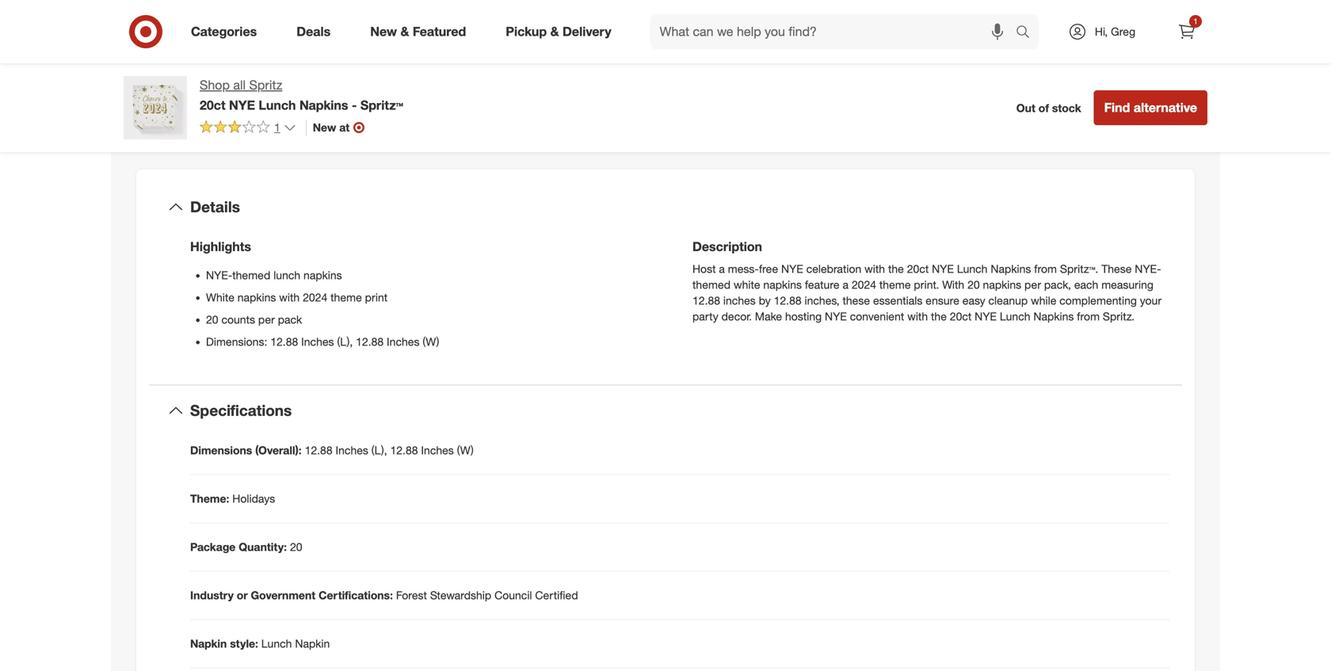 Task type: describe. For each thing, give the bounding box(es) containing it.
1 vertical spatial napkins
[[991, 262, 1032, 276]]

nye-themed lunch napkins
[[206, 268, 342, 282]]

lunch down cleanup
[[1000, 310, 1031, 324]]

party
[[693, 310, 719, 324]]

1 vertical spatial with
[[279, 291, 300, 305]]

white
[[206, 291, 235, 305]]

find alternative button
[[1095, 90, 1208, 125]]

1 horizontal spatial 1
[[1194, 16, 1199, 26]]

complementing
[[1060, 294, 1138, 308]]

0 horizontal spatial per
[[258, 313, 275, 327]]

stock
[[1053, 101, 1082, 115]]

mess-
[[728, 262, 759, 276]]

pack,
[[1045, 278, 1072, 292]]

about this item
[[600, 134, 732, 156]]

find alternative
[[1105, 100, 1198, 115]]

search button
[[1009, 14, 1047, 52]]

napkins up 20 counts per pack
[[238, 291, 276, 305]]

theme:
[[190, 492, 229, 506]]

holidays
[[233, 492, 275, 506]]

measuring
[[1102, 278, 1154, 292]]

spritz
[[249, 77, 283, 93]]

2 horizontal spatial with
[[908, 310, 928, 324]]

lunch inside the "shop all spritz 20ct nye lunch napkins - spritz™"
[[259, 97, 296, 113]]

spritz™.
[[1061, 262, 1099, 276]]

& for pickup
[[551, 24, 559, 39]]

0 horizontal spatial nye-
[[206, 268, 232, 282]]

cleanup
[[989, 294, 1028, 308]]

specifications button
[[149, 386, 1183, 436]]

this
[[657, 134, 689, 156]]

item
[[694, 134, 732, 156]]

dimensions:
[[206, 335, 267, 349]]

0 horizontal spatial theme
[[331, 291, 362, 305]]

0 horizontal spatial 20
[[206, 313, 218, 327]]

with
[[943, 278, 965, 292]]

package quantity: 20
[[190, 540, 302, 554]]

1 horizontal spatial (l),
[[372, 444, 387, 457]]

deals
[[297, 24, 331, 39]]

hi, greg
[[1096, 25, 1136, 38]]

search
[[1009, 25, 1047, 41]]

these
[[1102, 262, 1132, 276]]

lunch
[[274, 268, 301, 282]]

2 vertical spatial 20ct
[[950, 310, 972, 324]]

dimensions
[[190, 444, 252, 457]]

free
[[759, 262, 779, 276]]

1 napkin from the left
[[190, 637, 227, 651]]

nye- inside description host a mess-free nye celebration with the 20ct nye lunch napkins from spritz™. these nye- themed white napkins feature a 2024 theme print. with 20 napkins per pack, each measuring 12.88 inches by 12.88 inches, these essentials ensure easy cleanup while complementing your party decor. make hosting nye convenient with the 20ct nye lunch napkins from spritz.
[[1136, 262, 1162, 276]]

about
[[600, 134, 652, 156]]

1 horizontal spatial 20ct
[[908, 262, 929, 276]]

white napkins with 2024 theme print
[[206, 291, 388, 305]]

spritz™
[[361, 97, 404, 113]]

hi,
[[1096, 25, 1108, 38]]

out of stock
[[1017, 101, 1082, 115]]

each
[[1075, 278, 1099, 292]]

1 vertical spatial 1
[[274, 120, 280, 134]]

highlights
[[190, 239, 251, 255]]

decor.
[[722, 310, 752, 324]]

find
[[1105, 100, 1131, 115]]

nye up the "with"
[[932, 262, 954, 276]]

council
[[495, 589, 532, 603]]

description
[[693, 239, 763, 255]]

hosting
[[786, 310, 822, 324]]

convenient
[[850, 310, 905, 324]]

theme: holidays
[[190, 492, 275, 506]]

0 vertical spatial 1 link
[[1170, 14, 1205, 49]]

government
[[251, 589, 316, 603]]

or
[[237, 589, 248, 603]]

theme inside description host a mess-free nye celebration with the 20ct nye lunch napkins from spritz™. these nye- themed white napkins feature a 2024 theme print. with 20 napkins per pack, each measuring 12.88 inches by 12.88 inches, these essentials ensure easy cleanup while complementing your party decor. make hosting nye convenient with the 20ct nye lunch napkins from spritz.
[[880, 278, 911, 292]]

shop all spritz 20ct nye lunch napkins - spritz™
[[200, 77, 404, 113]]

new & featured
[[370, 24, 466, 39]]

stewardship
[[430, 589, 492, 603]]

by
[[759, 294, 771, 308]]

package
[[190, 540, 236, 554]]

shop
[[200, 77, 230, 93]]

of
[[1039, 101, 1050, 115]]

advertisement region
[[685, 5, 1208, 66]]

feature
[[805, 278, 840, 292]]

featured
[[413, 24, 466, 39]]

specifications
[[190, 402, 292, 420]]

2 napkin from the left
[[295, 637, 330, 651]]

delivery
[[563, 24, 612, 39]]

20 counts per pack
[[206, 313, 302, 327]]

style:
[[230, 637, 258, 651]]

pickup & delivery
[[506, 24, 612, 39]]

& for new
[[401, 24, 409, 39]]

print.
[[914, 278, 940, 292]]

new for new at
[[313, 120, 336, 134]]

counts
[[222, 313, 255, 327]]

image of 20ct nye lunch napkins - spritz™ image
[[124, 76, 187, 140]]

dimensions: 12.88 inches (l), 12.88 inches (w)
[[206, 335, 440, 349]]

pickup
[[506, 24, 547, 39]]

categories link
[[178, 14, 277, 49]]

white
[[734, 278, 761, 292]]

new & featured link
[[357, 14, 486, 49]]



Task type: locate. For each thing, give the bounding box(es) containing it.
industry or government certifications: forest stewardship council certified
[[190, 589, 578, 603]]

nye
[[229, 97, 255, 113], [782, 262, 804, 276], [932, 262, 954, 276], [825, 310, 847, 324], [975, 310, 997, 324]]

1 horizontal spatial nye-
[[1136, 262, 1162, 276]]

1 horizontal spatial 20
[[290, 540, 302, 554]]

20 inside description host a mess-free nye celebration with the 20ct nye lunch napkins from spritz™. these nye- themed white napkins feature a 2024 theme print. with 20 napkins per pack, each measuring 12.88 inches by 12.88 inches, these essentials ensure easy cleanup while complementing your party decor. make hosting nye convenient with the 20ct nye lunch napkins from spritz.
[[968, 278, 980, 292]]

forest
[[396, 589, 427, 603]]

1 vertical spatial per
[[258, 313, 275, 327]]

1 vertical spatial (l),
[[372, 444, 387, 457]]

1 vertical spatial from
[[1078, 310, 1100, 324]]

new left featured
[[370, 24, 397, 39]]

(l),
[[337, 335, 353, 349], [372, 444, 387, 457]]

lunch up the "with"
[[958, 262, 988, 276]]

new for new & featured
[[370, 24, 397, 39]]

themed down host
[[693, 278, 731, 292]]

& right pickup
[[551, 24, 559, 39]]

per inside description host a mess-free nye celebration with the 20ct nye lunch napkins from spritz™. these nye- themed white napkins feature a 2024 theme print. with 20 napkins per pack, each measuring 12.88 inches by 12.88 inches, these essentials ensure easy cleanup while complementing your party decor. make hosting nye convenient with the 20ct nye lunch napkins from spritz.
[[1025, 278, 1042, 292]]

new at
[[313, 120, 350, 134]]

1 horizontal spatial the
[[932, 310, 947, 324]]

spritz.
[[1104, 310, 1135, 324]]

nye down inches,
[[825, 310, 847, 324]]

celebration
[[807, 262, 862, 276]]

0 horizontal spatial 1
[[274, 120, 280, 134]]

print
[[365, 291, 388, 305]]

nye down all
[[229, 97, 255, 113]]

1 vertical spatial the
[[932, 310, 947, 324]]

a right host
[[719, 262, 725, 276]]

with up these
[[865, 262, 886, 276]]

nye- up white
[[206, 268, 232, 282]]

theme up essentials
[[880, 278, 911, 292]]

&
[[401, 24, 409, 39], [551, 24, 559, 39]]

0 horizontal spatial 2024
[[303, 291, 328, 305]]

nye right the free in the top right of the page
[[782, 262, 804, 276]]

0 horizontal spatial from
[[1035, 262, 1058, 276]]

napkins up white napkins with 2024 theme print
[[304, 268, 342, 282]]

1 horizontal spatial (w)
[[457, 444, 474, 457]]

out
[[1017, 101, 1036, 115]]

1 vertical spatial 20ct
[[908, 262, 929, 276]]

nye down the 'easy'
[[975, 310, 997, 324]]

1 horizontal spatial per
[[1025, 278, 1042, 292]]

certifications:
[[319, 589, 393, 603]]

host
[[693, 262, 716, 276]]

0 vertical spatial with
[[865, 262, 886, 276]]

1 horizontal spatial theme
[[880, 278, 911, 292]]

0 vertical spatial 20
[[968, 278, 980, 292]]

napkin down government
[[295, 637, 330, 651]]

napkins inside the "shop all spritz 20ct nye lunch napkins - spritz™"
[[300, 97, 348, 113]]

1 horizontal spatial with
[[865, 262, 886, 276]]

20 right quantity:
[[290, 540, 302, 554]]

details button
[[149, 182, 1183, 233]]

deals link
[[283, 14, 351, 49]]

0 vertical spatial (l),
[[337, 335, 353, 349]]

with up pack on the top left of the page
[[279, 291, 300, 305]]

themed left lunch
[[232, 268, 271, 282]]

2 & from the left
[[551, 24, 559, 39]]

20ct up print.
[[908, 262, 929, 276]]

0 horizontal spatial 20ct
[[200, 97, 226, 113]]

napkin left style:
[[190, 637, 227, 651]]

pack
[[278, 313, 302, 327]]

napkins up cleanup
[[984, 278, 1022, 292]]

0 vertical spatial from
[[1035, 262, 1058, 276]]

20
[[968, 278, 980, 292], [206, 313, 218, 327], [290, 540, 302, 554]]

1 horizontal spatial &
[[551, 24, 559, 39]]

20ct down the 'easy'
[[950, 310, 972, 324]]

the down ensure
[[932, 310, 947, 324]]

20 down white
[[206, 313, 218, 327]]

inches
[[724, 294, 756, 308]]

What can we help you find? suggestions appear below search field
[[651, 14, 1020, 49]]

your
[[1141, 294, 1162, 308]]

1 horizontal spatial a
[[843, 278, 849, 292]]

0 vertical spatial (w)
[[423, 335, 440, 349]]

1 link
[[1170, 14, 1205, 49], [200, 120, 296, 138]]

a up these
[[843, 278, 849, 292]]

20 up the 'easy'
[[968, 278, 980, 292]]

2024 up these
[[852, 278, 877, 292]]

0 vertical spatial per
[[1025, 278, 1042, 292]]

categories
[[191, 24, 257, 39]]

nye- up measuring
[[1136, 262, 1162, 276]]

dimensions (overall): 12.88 inches (l), 12.88 inches (w)
[[190, 444, 474, 457]]

1 horizontal spatial 1 link
[[1170, 14, 1205, 49]]

& left featured
[[401, 24, 409, 39]]

1 up sponsored in the right of the page
[[1194, 16, 1199, 26]]

1 vertical spatial 1 link
[[200, 120, 296, 138]]

easy
[[963, 294, 986, 308]]

0 horizontal spatial themed
[[232, 268, 271, 282]]

quantity:
[[239, 540, 287, 554]]

from
[[1035, 262, 1058, 276], [1078, 310, 1100, 324]]

(w)
[[423, 335, 440, 349], [457, 444, 474, 457]]

2 vertical spatial with
[[908, 310, 928, 324]]

0 horizontal spatial &
[[401, 24, 409, 39]]

per left pack on the top left of the page
[[258, 313, 275, 327]]

20ct inside the "shop all spritz 20ct nye lunch napkins - spritz™"
[[200, 97, 226, 113]]

1 vertical spatial (w)
[[457, 444, 474, 457]]

from up "pack," at the top right of the page
[[1035, 262, 1058, 276]]

1 horizontal spatial new
[[370, 24, 397, 39]]

1 vertical spatial a
[[843, 278, 849, 292]]

2 vertical spatial napkins
[[1034, 310, 1075, 324]]

make
[[755, 310, 783, 324]]

2024
[[852, 278, 877, 292], [303, 291, 328, 305]]

1 horizontal spatial napkin
[[295, 637, 330, 651]]

lunch down spritz
[[259, 97, 296, 113]]

1 horizontal spatial napkins
[[991, 262, 1032, 276]]

2024 up 'dimensions: 12.88 inches (l), 12.88 inches (w)'
[[303, 291, 328, 305]]

nye inside the "shop all spritz 20ct nye lunch napkins - spritz™"
[[229, 97, 255, 113]]

the up essentials
[[889, 262, 905, 276]]

these
[[843, 294, 871, 308]]

0 horizontal spatial with
[[279, 291, 300, 305]]

description host a mess-free nye celebration with the 20ct nye lunch napkins from spritz™. these nye- themed white napkins feature a 2024 theme print. with 20 napkins per pack, each measuring 12.88 inches by 12.88 inches, these essentials ensure easy cleanup while complementing your party decor. make hosting nye convenient with the 20ct nye lunch napkins from spritz.
[[693, 239, 1162, 324]]

0 horizontal spatial a
[[719, 262, 725, 276]]

lunch right style:
[[261, 637, 292, 651]]

-
[[352, 97, 357, 113]]

napkins
[[304, 268, 342, 282], [764, 278, 802, 292], [984, 278, 1022, 292], [238, 291, 276, 305]]

ensure
[[926, 294, 960, 308]]

theme
[[880, 278, 911, 292], [331, 291, 362, 305]]

0 vertical spatial napkins
[[300, 97, 348, 113]]

a
[[719, 262, 725, 276], [843, 278, 849, 292]]

0 horizontal spatial 1 link
[[200, 120, 296, 138]]

greg
[[1112, 25, 1136, 38]]

1 horizontal spatial 2024
[[852, 278, 877, 292]]

1 horizontal spatial themed
[[693, 278, 731, 292]]

details
[[190, 198, 240, 216]]

1 horizontal spatial from
[[1078, 310, 1100, 324]]

all
[[233, 77, 246, 93]]

inches,
[[805, 294, 840, 308]]

at
[[340, 120, 350, 134]]

napkin
[[190, 637, 227, 651], [295, 637, 330, 651]]

with down essentials
[[908, 310, 928, 324]]

napkins up new at on the left top of page
[[300, 97, 348, 113]]

0 vertical spatial 20ct
[[200, 97, 226, 113]]

1 vertical spatial new
[[313, 120, 336, 134]]

pickup & delivery link
[[493, 14, 632, 49]]

2024 inside description host a mess-free nye celebration with the 20ct nye lunch napkins from spritz™. these nye- themed white napkins feature a 2024 theme print. with 20 napkins per pack, each measuring 12.88 inches by 12.88 inches, these essentials ensure easy cleanup while complementing your party decor. make hosting nye convenient with the 20ct nye lunch napkins from spritz.
[[852, 278, 877, 292]]

2 horizontal spatial 20ct
[[950, 310, 972, 324]]

1
[[1194, 16, 1199, 26], [274, 120, 280, 134]]

2 vertical spatial 20
[[290, 540, 302, 554]]

napkins down while
[[1034, 310, 1075, 324]]

0 horizontal spatial napkins
[[300, 97, 348, 113]]

0 horizontal spatial new
[[313, 120, 336, 134]]

industry
[[190, 589, 234, 603]]

2 horizontal spatial 20
[[968, 278, 980, 292]]

napkin style: lunch napkin
[[190, 637, 330, 651]]

0 horizontal spatial (l),
[[337, 335, 353, 349]]

0 horizontal spatial the
[[889, 262, 905, 276]]

from down complementing
[[1078, 310, 1100, 324]]

(overall):
[[255, 444, 302, 457]]

per up while
[[1025, 278, 1042, 292]]

new left at
[[313, 120, 336, 134]]

alternative
[[1134, 100, 1198, 115]]

new
[[370, 24, 397, 39], [313, 120, 336, 134]]

with
[[865, 262, 886, 276], [279, 291, 300, 305], [908, 310, 928, 324]]

1 & from the left
[[401, 24, 409, 39]]

12.88
[[693, 294, 721, 308], [774, 294, 802, 308], [271, 335, 298, 349], [356, 335, 384, 349], [305, 444, 333, 457], [390, 444, 418, 457]]

theme left print
[[331, 291, 362, 305]]

essentials
[[874, 294, 923, 308]]

1 down the "shop all spritz 20ct nye lunch napkins - spritz™"
[[274, 120, 280, 134]]

0 vertical spatial the
[[889, 262, 905, 276]]

1 vertical spatial 20
[[206, 313, 218, 327]]

napkins down the free in the top right of the page
[[764, 278, 802, 292]]

inches
[[301, 335, 334, 349], [387, 335, 420, 349], [336, 444, 369, 457], [421, 444, 454, 457]]

0 vertical spatial new
[[370, 24, 397, 39]]

napkins
[[300, 97, 348, 113], [991, 262, 1032, 276], [1034, 310, 1075, 324]]

0 horizontal spatial napkin
[[190, 637, 227, 651]]

sponsored
[[1161, 67, 1208, 79]]

2 horizontal spatial napkins
[[1034, 310, 1075, 324]]

1 link down all
[[200, 120, 296, 138]]

0 vertical spatial a
[[719, 262, 725, 276]]

napkins up cleanup
[[991, 262, 1032, 276]]

the
[[889, 262, 905, 276], [932, 310, 947, 324]]

0 vertical spatial 1
[[1194, 16, 1199, 26]]

20ct down shop
[[200, 97, 226, 113]]

1 link up sponsored in the right of the page
[[1170, 14, 1205, 49]]

certified
[[535, 589, 578, 603]]

0 horizontal spatial (w)
[[423, 335, 440, 349]]

themed inside description host a mess-free nye celebration with the 20ct nye lunch napkins from spritz™. these nye- themed white napkins feature a 2024 theme print. with 20 napkins per pack, each measuring 12.88 inches by 12.88 inches, these essentials ensure easy cleanup while complementing your party decor. make hosting nye convenient with the 20ct nye lunch napkins from spritz.
[[693, 278, 731, 292]]



Task type: vqa. For each thing, say whether or not it's contained in the screenshot.
the bottommost the 1 LINK
yes



